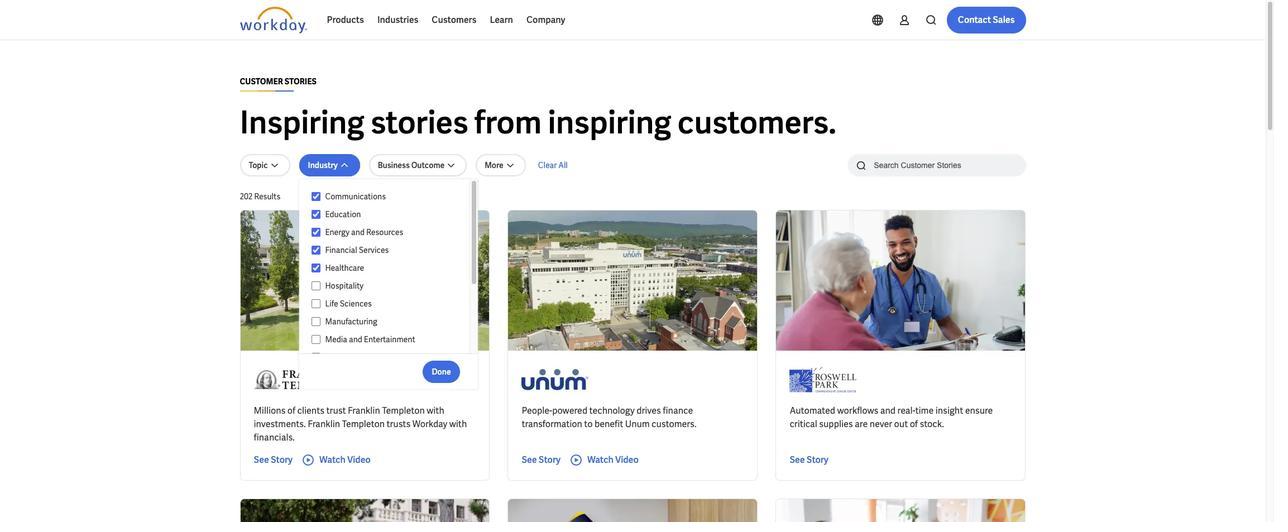 Task type: vqa. For each thing, say whether or not it's contained in the screenshot.
Customer-Centric Quote-To-Cash Process
no



Task type: locate. For each thing, give the bounding box(es) containing it.
financial services
[[325, 245, 389, 255]]

1 vertical spatial of
[[910, 418, 918, 430]]

products
[[327, 14, 364, 26]]

watch video link down the benefit in the left of the page
[[570, 453, 639, 467]]

of up investments.
[[287, 405, 295, 417]]

see down financials.
[[254, 454, 269, 466]]

watch video down the benefit in the left of the page
[[587, 454, 639, 466]]

customers
[[432, 14, 477, 26]]

to
[[584, 418, 593, 430]]

2 watch from the left
[[587, 454, 614, 466]]

and for resources
[[351, 227, 365, 237]]

1 horizontal spatial video
[[615, 454, 639, 466]]

franklin
[[348, 405, 380, 417], [308, 418, 340, 430]]

1 horizontal spatial watch
[[587, 454, 614, 466]]

never
[[870, 418, 892, 430]]

1 see from the left
[[254, 454, 269, 466]]

1 watch video link from the left
[[302, 453, 371, 467]]

0 horizontal spatial see
[[254, 454, 269, 466]]

ensure
[[965, 405, 993, 417]]

3 see story from the left
[[790, 454, 829, 466]]

media and entertainment
[[325, 335, 415, 345]]

story for people-powered technology drives finance transformation to benefit unum customers.
[[539, 454, 561, 466]]

202 results
[[240, 192, 280, 202]]

0 horizontal spatial of
[[287, 405, 295, 417]]

company button
[[520, 7, 572, 34]]

watch video
[[319, 454, 371, 466], [587, 454, 639, 466]]

done
[[432, 367, 451, 377]]

0 horizontal spatial watch video
[[319, 454, 371, 466]]

2 horizontal spatial see story link
[[790, 453, 829, 467]]

financials.
[[254, 432, 295, 443]]

2 horizontal spatial see story
[[790, 454, 829, 466]]

with right workday
[[449, 418, 467, 430]]

0 horizontal spatial see story link
[[254, 453, 293, 467]]

templeton up trusts
[[382, 405, 425, 417]]

1 vertical spatial with
[[449, 418, 467, 430]]

1 see story from the left
[[254, 454, 293, 466]]

2 video from the left
[[615, 454, 639, 466]]

0 horizontal spatial franklin
[[308, 418, 340, 430]]

technology
[[589, 405, 635, 417]]

financial services link
[[321, 243, 459, 257]]

0 horizontal spatial watch
[[319, 454, 346, 466]]

franklin down trust on the bottom of page
[[308, 418, 340, 430]]

watch video down 'millions of clients trust franklin templeton with investments. franklin templeton trusts workday with financials.'
[[319, 454, 371, 466]]

see story down critical
[[790, 454, 829, 466]]

2 watch video link from the left
[[570, 453, 639, 467]]

2 watch video from the left
[[587, 454, 639, 466]]

media
[[325, 335, 347, 345]]

1 see story link from the left
[[254, 453, 293, 467]]

life
[[325, 299, 338, 309]]

see story
[[254, 454, 293, 466], [522, 454, 561, 466], [790, 454, 829, 466]]

learn
[[490, 14, 513, 26]]

2 vertical spatial and
[[881, 405, 896, 417]]

watch
[[319, 454, 346, 466], [587, 454, 614, 466]]

and up never
[[881, 405, 896, 417]]

story down transformation
[[539, 454, 561, 466]]

0 vertical spatial of
[[287, 405, 295, 417]]

with up workday
[[427, 405, 444, 417]]

0 horizontal spatial see story
[[254, 454, 293, 466]]

from
[[475, 102, 542, 143]]

video down 'millions of clients trust franklin templeton with investments. franklin templeton trusts workday with financials.'
[[347, 454, 371, 466]]

stock.
[[920, 418, 944, 430]]

energy and resources link
[[321, 226, 459, 239]]

2 story from the left
[[539, 454, 561, 466]]

customers.
[[678, 102, 837, 143], [652, 418, 697, 430]]

0 vertical spatial and
[[351, 227, 365, 237]]

1 horizontal spatial see
[[522, 454, 537, 466]]

healthcare link
[[321, 261, 459, 275]]

hospitality link
[[321, 279, 459, 293]]

watch down the benefit in the left of the page
[[587, 454, 614, 466]]

nonprofit link
[[321, 351, 459, 364]]

sciences
[[340, 299, 372, 309]]

people-powered technology drives finance transformation to benefit unum customers.
[[522, 405, 697, 430]]

1 horizontal spatial of
[[910, 418, 918, 430]]

None checkbox
[[311, 192, 321, 202], [311, 209, 321, 219], [311, 245, 321, 255], [311, 317, 321, 327], [311, 352, 321, 362], [311, 192, 321, 202], [311, 209, 321, 219], [311, 245, 321, 255], [311, 317, 321, 327], [311, 352, 321, 362]]

1 watch from the left
[[319, 454, 346, 466]]

2 see story link from the left
[[522, 453, 561, 467]]

0 horizontal spatial watch video link
[[302, 453, 371, 467]]

story for millions of clients trust franklin templeton with investments. franklin templeton trusts workday with financials.
[[271, 454, 293, 466]]

franklin templeton companies, llc image
[[254, 364, 352, 395]]

customer
[[240, 77, 283, 87]]

1 horizontal spatial watch video
[[587, 454, 639, 466]]

see story down financials.
[[254, 454, 293, 466]]

video for unum
[[615, 454, 639, 466]]

2 horizontal spatial story
[[807, 454, 829, 466]]

roswell park comprehensive cancer center (roswell park cancer institute) image
[[790, 364, 857, 395]]

of inside 'millions of clients trust franklin templeton with investments. franklin templeton trusts workday with financials.'
[[287, 405, 295, 417]]

story down critical
[[807, 454, 829, 466]]

powered
[[552, 405, 588, 417]]

2 horizontal spatial see
[[790, 454, 805, 466]]

1 vertical spatial franklin
[[308, 418, 340, 430]]

customer stories
[[240, 77, 317, 87]]

watch video link
[[302, 453, 371, 467], [570, 453, 639, 467]]

and
[[351, 227, 365, 237], [349, 335, 362, 345], [881, 405, 896, 417]]

education link
[[321, 208, 459, 221]]

inspiring
[[548, 102, 671, 143]]

media and entertainment link
[[321, 333, 459, 346]]

1 horizontal spatial franklin
[[348, 405, 380, 417]]

out
[[894, 418, 908, 430]]

1 horizontal spatial see story link
[[522, 453, 561, 467]]

and down "manufacturing"
[[349, 335, 362, 345]]

watch video for unum
[[587, 454, 639, 466]]

see story link down transformation
[[522, 453, 561, 467]]

see story link
[[254, 453, 293, 467], [522, 453, 561, 467], [790, 453, 829, 467]]

0 horizontal spatial story
[[271, 454, 293, 466]]

inspiring stories from inspiring customers.
[[240, 102, 837, 143]]

see story link down financials.
[[254, 453, 293, 467]]

1 video from the left
[[347, 454, 371, 466]]

1 watch video from the left
[[319, 454, 371, 466]]

industry
[[308, 160, 338, 170]]

life sciences
[[325, 299, 372, 309]]

story down financials.
[[271, 454, 293, 466]]

1 horizontal spatial see story
[[522, 454, 561, 466]]

see down critical
[[790, 454, 805, 466]]

0 horizontal spatial with
[[427, 405, 444, 417]]

1 story from the left
[[271, 454, 293, 466]]

see story down transformation
[[522, 454, 561, 466]]

2 see story from the left
[[522, 454, 561, 466]]

watch for franklin
[[319, 454, 346, 466]]

None checkbox
[[311, 227, 321, 237], [311, 263, 321, 273], [311, 281, 321, 291], [311, 299, 321, 309], [311, 335, 321, 345], [311, 227, 321, 237], [311, 263, 321, 273], [311, 281, 321, 291], [311, 299, 321, 309], [311, 335, 321, 345]]

see story link for millions of clients trust franklin templeton with investments. franklin templeton trusts workday with financials.
[[254, 453, 293, 467]]

3 see story link from the left
[[790, 453, 829, 467]]

story
[[271, 454, 293, 466], [539, 454, 561, 466], [807, 454, 829, 466]]

see down transformation
[[522, 454, 537, 466]]

2 see from the left
[[522, 454, 537, 466]]

see
[[254, 454, 269, 466], [522, 454, 537, 466], [790, 454, 805, 466]]

life sciences link
[[321, 297, 459, 310]]

trust
[[326, 405, 346, 417]]

0 horizontal spatial video
[[347, 454, 371, 466]]

0 vertical spatial with
[[427, 405, 444, 417]]

franklin right trust on the bottom of page
[[348, 405, 380, 417]]

templeton down trust on the bottom of page
[[342, 418, 385, 430]]

1 horizontal spatial watch video link
[[570, 453, 639, 467]]

and up financial services
[[351, 227, 365, 237]]

see story link down critical
[[790, 453, 829, 467]]

unum
[[625, 418, 650, 430]]

of right out
[[910, 418, 918, 430]]

industries button
[[371, 7, 425, 34]]

video down unum
[[615, 454, 639, 466]]

investments.
[[254, 418, 306, 430]]

customers. inside people-powered technology drives finance transformation to benefit unum customers.
[[652, 418, 697, 430]]

1 horizontal spatial story
[[539, 454, 561, 466]]

communications
[[325, 192, 386, 202]]

outcome
[[411, 160, 445, 170]]

watch video link down 'millions of clients trust franklin templeton with investments. franklin templeton trusts workday with financials.'
[[302, 453, 371, 467]]

templeton
[[382, 405, 425, 417], [342, 418, 385, 430]]

products button
[[320, 7, 371, 34]]

workflows
[[837, 405, 879, 417]]

watch down 'millions of clients trust franklin templeton with investments. franklin templeton trusts workday with financials.'
[[319, 454, 346, 466]]

video
[[347, 454, 371, 466], [615, 454, 639, 466]]

1 vertical spatial and
[[349, 335, 362, 345]]

contact
[[958, 14, 991, 26]]

workday
[[413, 418, 447, 430]]

of
[[287, 405, 295, 417], [910, 418, 918, 430]]

1 vertical spatial customers.
[[652, 418, 697, 430]]



Task type: describe. For each thing, give the bounding box(es) containing it.
nonprofit
[[325, 352, 359, 362]]

watch video link for unum
[[570, 453, 639, 467]]

topic
[[249, 160, 268, 170]]

transformation
[[522, 418, 582, 430]]

manufacturing
[[325, 317, 377, 327]]

watch for unum
[[587, 454, 614, 466]]

clients
[[297, 405, 324, 417]]

services
[[359, 245, 389, 255]]

learn button
[[483, 7, 520, 34]]

millions of clients trust franklin templeton with investments. franklin templeton trusts workday with financials.
[[254, 405, 467, 443]]

business outcome button
[[369, 154, 467, 176]]

see story link for people-powered technology drives finance transformation to benefit unum customers.
[[522, 453, 561, 467]]

go to the homepage image
[[240, 7, 307, 34]]

sales
[[993, 14, 1015, 26]]

benefit
[[595, 418, 623, 430]]

critical
[[790, 418, 817, 430]]

contact sales
[[958, 14, 1015, 26]]

automated workflows and real-time insight ensure critical supplies are never out of stock.
[[790, 405, 993, 430]]

are
[[855, 418, 868, 430]]

Search Customer Stories text field
[[867, 155, 1004, 175]]

energy and resources
[[325, 227, 403, 237]]

people-
[[522, 405, 552, 417]]

contact sales link
[[947, 7, 1026, 34]]

healthcare
[[325, 263, 364, 273]]

watch video for franklin
[[319, 454, 371, 466]]

clear all
[[538, 160, 568, 170]]

business
[[378, 160, 410, 170]]

3 story from the left
[[807, 454, 829, 466]]

202
[[240, 192, 252, 202]]

watch video link for franklin
[[302, 453, 371, 467]]

drives
[[637, 405, 661, 417]]

0 vertical spatial franklin
[[348, 405, 380, 417]]

automated
[[790, 405, 835, 417]]

communications link
[[321, 190, 459, 203]]

trusts
[[387, 418, 411, 430]]

energy
[[325, 227, 350, 237]]

and for entertainment
[[349, 335, 362, 345]]

real-
[[898, 405, 916, 417]]

financial
[[325, 245, 357, 255]]

3 see from the left
[[790, 454, 805, 466]]

see for millions of clients trust franklin templeton with investments. franklin templeton trusts workday with financials.
[[254, 454, 269, 466]]

education
[[325, 209, 361, 219]]

entertainment
[[364, 335, 415, 345]]

1 horizontal spatial with
[[449, 418, 467, 430]]

manufacturing link
[[321, 315, 459, 328]]

millions
[[254, 405, 286, 417]]

topic button
[[240, 154, 290, 176]]

0 vertical spatial customers.
[[678, 102, 837, 143]]

see for people-powered technology drives finance transformation to benefit unum customers.
[[522, 454, 537, 466]]

0 vertical spatial templeton
[[382, 405, 425, 417]]

supplies
[[819, 418, 853, 430]]

stories
[[371, 102, 468, 143]]

unum image
[[522, 364, 589, 395]]

hospitality
[[325, 281, 364, 291]]

more button
[[476, 154, 526, 176]]

inspiring
[[240, 102, 364, 143]]

company
[[527, 14, 565, 26]]

results
[[254, 192, 280, 202]]

more
[[485, 160, 504, 170]]

see story for millions of clients trust franklin templeton with investments. franklin templeton trusts workday with financials.
[[254, 454, 293, 466]]

business outcome
[[378, 160, 445, 170]]

done button
[[423, 360, 460, 383]]

insight
[[936, 405, 963, 417]]

see story for people-powered technology drives finance transformation to benefit unum customers.
[[522, 454, 561, 466]]

industries
[[377, 14, 418, 26]]

resources
[[366, 227, 403, 237]]

stories
[[285, 77, 317, 87]]

all
[[559, 160, 568, 170]]

clear
[[538, 160, 557, 170]]

time
[[916, 405, 934, 417]]

industry button
[[299, 154, 360, 176]]

1 vertical spatial templeton
[[342, 418, 385, 430]]

of inside the automated workflows and real-time insight ensure critical supplies are never out of stock.
[[910, 418, 918, 430]]

clear all button
[[535, 154, 571, 176]]

and inside the automated workflows and real-time insight ensure critical supplies are never out of stock.
[[881, 405, 896, 417]]

video for franklin
[[347, 454, 371, 466]]

customers button
[[425, 7, 483, 34]]

finance
[[663, 405, 693, 417]]



